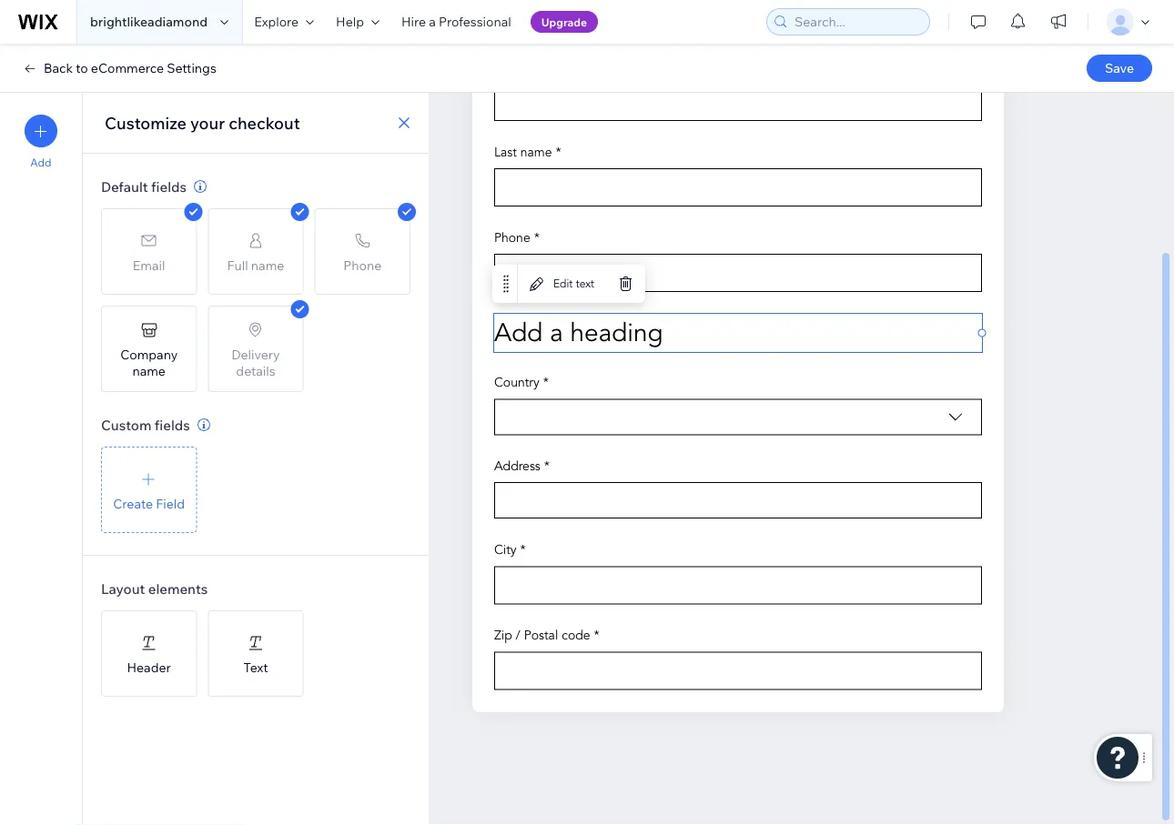 Task type: vqa. For each thing, say whether or not it's contained in the screenshot.
217537123517253's stock
no



Task type: describe. For each thing, give the bounding box(es) containing it.
save
[[1105, 60, 1134, 76]]

save button
[[1087, 55, 1152, 82]]

create field button
[[101, 447, 197, 533]]

brightlikeadiamond
[[90, 14, 208, 30]]

back to ecommerce settings button
[[22, 60, 216, 76]]

text
[[243, 659, 268, 675]]

hire a professional link
[[390, 0, 522, 44]]

custom
[[101, 416, 151, 434]]

name
[[132, 363, 166, 379]]

layout elements
[[101, 580, 208, 598]]

back
[[44, 60, 73, 76]]

help button
[[325, 0, 390, 44]]

edit text button
[[521, 268, 605, 300]]

custom fields
[[101, 416, 190, 434]]

explore
[[254, 14, 299, 30]]

upgrade button
[[530, 11, 598, 33]]

ecommerce
[[91, 60, 164, 76]]

default
[[101, 178, 148, 195]]

company
[[120, 346, 178, 362]]

edit text
[[553, 277, 594, 290]]

settings
[[167, 60, 216, 76]]

professional
[[439, 14, 511, 30]]

field
[[156, 496, 185, 512]]

header
[[127, 659, 171, 675]]

layout
[[101, 580, 145, 598]]

edit
[[553, 277, 573, 290]]

upgrade
[[541, 15, 587, 29]]

add
[[30, 156, 52, 169]]

help
[[336, 14, 364, 30]]

add button
[[25, 115, 57, 169]]

hire
[[401, 14, 426, 30]]

to
[[76, 60, 88, 76]]



Task type: locate. For each thing, give the bounding box(es) containing it.
1 vertical spatial fields
[[155, 416, 190, 434]]

customize your checkout
[[105, 112, 300, 133]]

default fields
[[101, 178, 187, 195]]

fields right default
[[151, 178, 187, 195]]

customize
[[105, 112, 187, 133]]

fields right custom
[[155, 416, 190, 434]]

fields
[[151, 178, 187, 195], [155, 416, 190, 434]]

checkout
[[229, 112, 300, 133]]

company name
[[120, 346, 178, 379]]

fields for custom fields
[[155, 416, 190, 434]]

a
[[429, 14, 436, 30]]

back to ecommerce settings
[[44, 60, 216, 76]]

create field
[[113, 496, 185, 512]]

text
[[576, 277, 594, 290]]

your
[[190, 112, 225, 133]]

fields for default fields
[[151, 178, 187, 195]]

elements
[[148, 580, 208, 598]]

Search... field
[[789, 9, 924, 35]]

hire a professional
[[401, 14, 511, 30]]

create
[[113, 496, 153, 512]]

0 vertical spatial fields
[[151, 178, 187, 195]]



